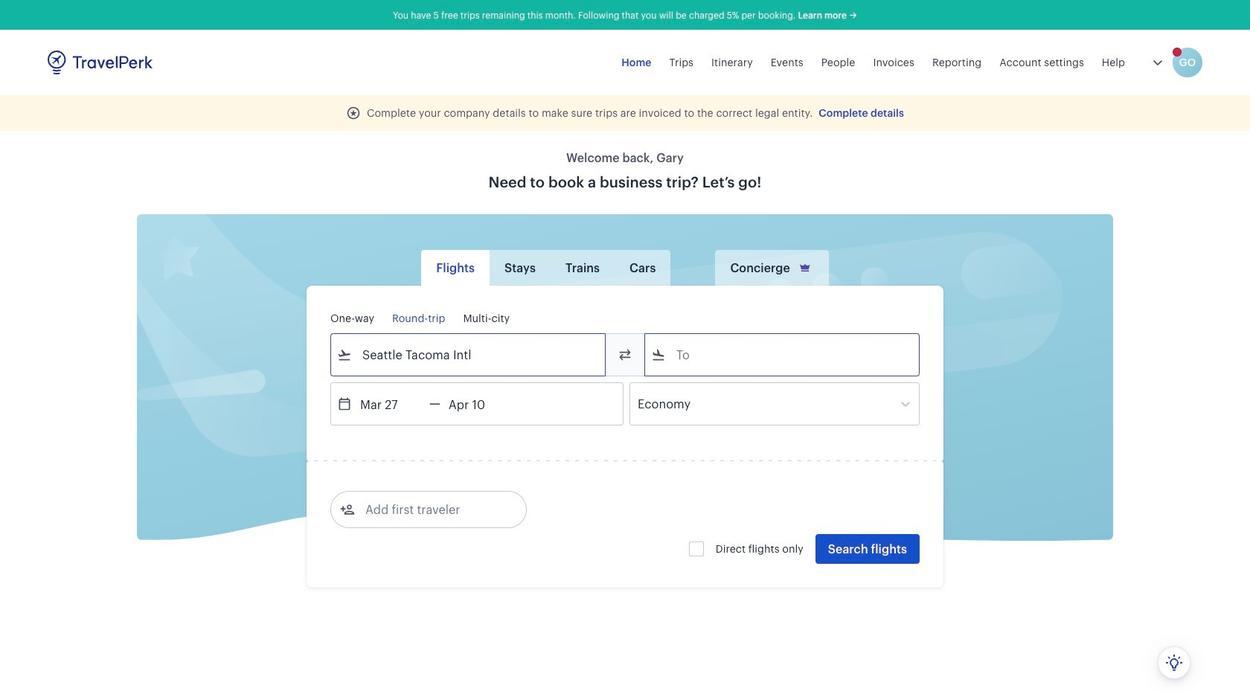Task type: describe. For each thing, give the bounding box(es) containing it.
To search field
[[666, 343, 900, 367]]

Depart text field
[[352, 383, 429, 425]]



Task type: locate. For each thing, give the bounding box(es) containing it.
Return text field
[[440, 383, 518, 425]]

From search field
[[352, 343, 586, 367]]

Add first traveler search field
[[355, 498, 510, 522]]



